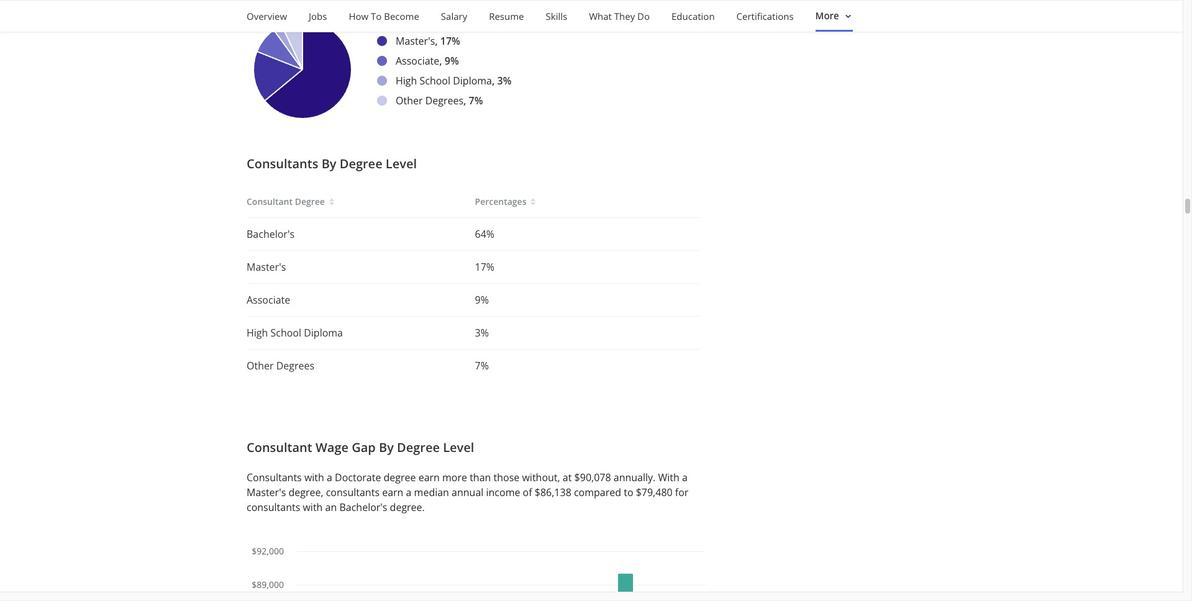 Task type: describe. For each thing, give the bounding box(es) containing it.
than
[[470, 471, 491, 485]]

high school diploma
[[247, 326, 343, 340]]

skills
[[546, 10, 568, 22]]

do
[[638, 10, 650, 22]]

skills link
[[546, 1, 568, 32]]

degree
[[295, 196, 325, 208]]

at
[[563, 471, 572, 485]]

resume link
[[489, 1, 524, 32]]

jobs link
[[309, 1, 327, 32]]

1 vertical spatial consultants
[[247, 501, 300, 515]]

how
[[349, 10, 369, 22]]

$89,000
[[252, 579, 284, 591]]

high for high school diploma , 3%
[[396, 74, 417, 87]]

2 horizontal spatial a
[[682, 471, 688, 485]]

1 vertical spatial 9%
[[475, 293, 489, 307]]

wage
[[316, 440, 349, 456]]

master's inside consultants with a doctorate degree earn more than those without, at $90,078 annually. with a master's degree, consultants earn a median annual income of $86,138 compared to $79,480 for consultants with an bachelor's degree.
[[247, 486, 286, 500]]

education
[[672, 10, 715, 22]]

degrees for other degrees
[[276, 359, 315, 373]]

other for other degrees , 7%
[[396, 94, 423, 107]]

0 vertical spatial 7%
[[469, 94, 483, 107]]

school for high school diploma , 3%
[[420, 74, 451, 87]]

salary
[[441, 10, 468, 22]]

annual
[[452, 486, 484, 500]]

0 horizontal spatial 64%
[[449, 14, 469, 28]]

what
[[589, 10, 612, 22]]

overview link
[[247, 1, 287, 32]]

consultants for consultants by degree level
[[247, 155, 319, 172]]

asc image
[[531, 198, 536, 201]]

education link
[[672, 1, 715, 32]]

salary link
[[441, 1, 468, 32]]

associate for associate
[[247, 293, 290, 307]]

become
[[384, 10, 419, 22]]

resume
[[489, 10, 524, 22]]

1 vertical spatial earn
[[382, 486, 404, 500]]

0 horizontal spatial a
[[327, 471, 332, 485]]

what they do link
[[589, 1, 650, 32]]

degree for doctorate
[[384, 471, 416, 485]]

, for master's
[[435, 34, 438, 48]]

desc image
[[531, 203, 536, 206]]

annually.
[[614, 471, 656, 485]]

, for bachelor's
[[444, 14, 447, 28]]

degree,
[[289, 486, 324, 500]]

degree for by
[[397, 440, 440, 456]]

high for high school diploma
[[247, 326, 268, 340]]

0 vertical spatial consultants
[[326, 486, 380, 500]]

degree.
[[390, 501, 425, 515]]

compared
[[574, 486, 622, 500]]

how to become link
[[349, 1, 419, 32]]

associate , 9%
[[396, 54, 459, 68]]

1 horizontal spatial 17%
[[475, 261, 495, 274]]

how to become
[[349, 10, 419, 22]]

consultant for consultant wage gap by degree level
[[247, 440, 312, 456]]

jobs
[[309, 10, 327, 22]]

to
[[371, 10, 382, 22]]



Task type: locate. For each thing, give the bounding box(es) containing it.
more
[[816, 9, 842, 22]]

high down associate , 9%
[[396, 74, 417, 87]]

by up asc image
[[322, 155, 337, 172]]

64%
[[449, 14, 469, 28], [475, 228, 495, 241]]

1 horizontal spatial school
[[420, 74, 451, 87]]

0 horizontal spatial 9%
[[445, 54, 459, 68]]

consultants
[[326, 486, 380, 500], [247, 501, 300, 515]]

1 vertical spatial associate
[[247, 293, 290, 307]]

gap
[[352, 440, 376, 456]]

earn up the median
[[419, 471, 440, 485]]

with up degree,
[[304, 471, 324, 485]]

2 vertical spatial bachelor's
[[340, 501, 388, 515]]

they
[[615, 10, 635, 22]]

with
[[658, 471, 680, 485]]

0 horizontal spatial high
[[247, 326, 268, 340]]

school
[[420, 74, 451, 87], [271, 326, 301, 340]]

bachelor's
[[396, 14, 444, 28], [247, 228, 295, 241], [340, 501, 388, 515]]

school for high school diploma
[[271, 326, 301, 340]]

3%
[[498, 74, 512, 87], [475, 326, 489, 340]]

for
[[676, 486, 689, 500]]

1 vertical spatial high
[[247, 326, 268, 340]]

0 vertical spatial 64%
[[449, 14, 469, 28]]

0 horizontal spatial degrees
[[276, 359, 315, 373]]

1 vertical spatial diploma
[[304, 326, 343, 340]]

with
[[304, 471, 324, 485], [303, 501, 323, 515]]

1 vertical spatial by
[[379, 440, 394, 456]]

other down associate , 9%
[[396, 94, 423, 107]]

0 vertical spatial high
[[396, 74, 417, 87]]

, for associate
[[440, 54, 442, 68]]

$92,000
[[252, 546, 284, 558]]

0 horizontal spatial other
[[247, 359, 274, 373]]

overview
[[247, 10, 287, 22]]

of
[[523, 486, 532, 500]]

other degrees
[[247, 359, 315, 373]]

0 horizontal spatial 17%
[[441, 34, 460, 48]]

earn up degree.
[[382, 486, 404, 500]]

consultant up degree,
[[247, 440, 312, 456]]

bachelor's inside consultants with a doctorate degree earn more than those without, at $90,078 annually. with a master's degree, consultants earn a median annual income of $86,138 compared to $79,480 for consultants with an bachelor's degree.
[[340, 501, 388, 515]]

degrees for other degrees , 7%
[[426, 94, 464, 107]]

percentages
[[475, 196, 527, 208]]

2 consultants from the top
[[247, 471, 302, 485]]

1 vertical spatial consultant
[[247, 440, 312, 456]]

desc image
[[329, 203, 334, 206]]

17%
[[441, 34, 460, 48], [475, 261, 495, 274]]

consultants up degree,
[[247, 471, 302, 485]]

other for other degrees
[[247, 359, 274, 373]]

0 vertical spatial 17%
[[441, 34, 460, 48]]

0 horizontal spatial 3%
[[475, 326, 489, 340]]

master's , 17%
[[396, 34, 460, 48]]

consultants
[[247, 155, 319, 172], [247, 471, 302, 485]]

master's for master's , 17%
[[396, 34, 435, 48]]

asc image
[[329, 198, 334, 201]]

diploma up other degrees
[[304, 326, 343, 340]]

0 vertical spatial degrees
[[426, 94, 464, 107]]

1 vertical spatial with
[[303, 501, 323, 515]]

a
[[327, 471, 332, 485], [682, 471, 688, 485], [406, 486, 412, 500]]

1 horizontal spatial diploma
[[453, 74, 492, 87]]

bachelor's , 64%
[[396, 14, 469, 28]]

consultants with a doctorate degree earn more than those without, at $90,078 annually. with a master's degree, consultants earn a median annual income of $86,138 compared to $79,480 for consultants with an bachelor's degree.
[[247, 471, 689, 515]]

1 vertical spatial degree
[[397, 440, 440, 456]]

1 horizontal spatial high
[[396, 74, 417, 87]]

degree
[[340, 155, 383, 172], [397, 440, 440, 456], [384, 471, 416, 485]]

diploma
[[453, 74, 492, 87], [304, 326, 343, 340]]

0 horizontal spatial bachelor's
[[247, 228, 295, 241]]

by
[[322, 155, 337, 172], [379, 440, 394, 456]]

an
[[325, 501, 337, 515]]

0 vertical spatial bachelor's
[[396, 14, 444, 28]]

1 vertical spatial master's
[[247, 261, 286, 274]]

high school diploma , 3%
[[396, 74, 512, 87]]

1 horizontal spatial level
[[443, 440, 474, 456]]

1 horizontal spatial 64%
[[475, 228, 495, 241]]

high
[[396, 74, 417, 87], [247, 326, 268, 340]]

what they do
[[589, 10, 650, 22]]

school up "other degrees , 7%"
[[420, 74, 451, 87]]

1 horizontal spatial 3%
[[498, 74, 512, 87]]

0 horizontal spatial level
[[386, 155, 417, 172]]

consultants down doctorate
[[326, 486, 380, 500]]

associate
[[396, 54, 440, 68], [247, 293, 290, 307]]

1 horizontal spatial bachelor's
[[340, 501, 388, 515]]

1 vertical spatial 64%
[[475, 228, 495, 241]]

other degrees , 7%
[[396, 94, 483, 107]]

0 vertical spatial school
[[420, 74, 451, 87]]

diploma up "other degrees , 7%"
[[453, 74, 492, 87]]

0 vertical spatial by
[[322, 155, 337, 172]]

0 horizontal spatial earn
[[382, 486, 404, 500]]

master's
[[396, 34, 435, 48], [247, 261, 286, 274], [247, 486, 286, 500]]

0 horizontal spatial school
[[271, 326, 301, 340]]

level
[[386, 155, 417, 172], [443, 440, 474, 456]]

degrees
[[426, 94, 464, 107], [276, 359, 315, 373]]

degrees down high school diploma
[[276, 359, 315, 373]]

other down high school diploma
[[247, 359, 274, 373]]

0 vertical spatial consultants
[[247, 155, 319, 172]]

1 horizontal spatial degrees
[[426, 94, 464, 107]]

1 vertical spatial bachelor's
[[247, 228, 295, 241]]

consultants by degree level
[[247, 155, 417, 172]]

1 horizontal spatial a
[[406, 486, 412, 500]]

1 vertical spatial school
[[271, 326, 301, 340]]

certifications
[[737, 10, 794, 22]]

consultants down degree,
[[247, 501, 300, 515]]

0 vertical spatial with
[[304, 471, 324, 485]]

consultant left degree
[[247, 196, 293, 208]]

0 vertical spatial associate
[[396, 54, 440, 68]]

bachelor's down doctorate
[[340, 501, 388, 515]]

1 horizontal spatial by
[[379, 440, 394, 456]]

a up for
[[682, 471, 688, 485]]

master's for master's
[[247, 261, 286, 274]]

64% down percentages
[[475, 228, 495, 241]]

more
[[443, 471, 467, 485]]

1 vertical spatial 3%
[[475, 326, 489, 340]]

certifications link
[[737, 1, 794, 32]]

1 vertical spatial 17%
[[475, 261, 495, 274]]

consultants for consultants with a doctorate degree earn more than those without, at $90,078 annually. with a master's degree, consultants earn a median annual income of $86,138 compared to $79,480 for consultants with an bachelor's degree.
[[247, 471, 302, 485]]

consultants inside consultants with a doctorate degree earn more than those without, at $90,078 annually. with a master's degree, consultants earn a median annual income of $86,138 compared to $79,480 for consultants with an bachelor's degree.
[[247, 471, 302, 485]]

0 vertical spatial 3%
[[498, 74, 512, 87]]

associate up high school diploma
[[247, 293, 290, 307]]

1 vertical spatial degrees
[[276, 359, 315, 373]]

64% up master's , 17%
[[449, 14, 469, 28]]

a up degree.
[[406, 486, 412, 500]]

other
[[396, 94, 423, 107], [247, 359, 274, 373]]

2 vertical spatial degree
[[384, 471, 416, 485]]

bachelor's for bachelor's , 64%
[[396, 14, 444, 28]]

median
[[414, 486, 449, 500]]

2 vertical spatial master's
[[247, 486, 286, 500]]

0 vertical spatial 9%
[[445, 54, 459, 68]]

1 horizontal spatial earn
[[419, 471, 440, 485]]

0 vertical spatial master's
[[396, 34, 435, 48]]

bachelor's for bachelor's
[[247, 228, 295, 241]]

1 horizontal spatial associate
[[396, 54, 440, 68]]

doctorate
[[335, 471, 381, 485]]

$86,138
[[535, 486, 572, 500]]

without,
[[522, 471, 560, 485]]

2 consultant from the top
[[247, 440, 312, 456]]

consultant for consultant degree
[[247, 196, 293, 208]]

consultants up consultant degree
[[247, 155, 319, 172]]

diploma for high school diploma
[[304, 326, 343, 340]]

$79,480
[[636, 486, 673, 500]]

to
[[624, 486, 634, 500]]

0 vertical spatial level
[[386, 155, 417, 172]]

0 horizontal spatial associate
[[247, 293, 290, 307]]

9%
[[445, 54, 459, 68], [475, 293, 489, 307]]

1 vertical spatial level
[[443, 440, 474, 456]]

a left doctorate
[[327, 471, 332, 485]]

0 vertical spatial degree
[[340, 155, 383, 172]]

,
[[444, 14, 447, 28], [435, 34, 438, 48], [440, 54, 442, 68], [492, 74, 495, 87], [464, 94, 466, 107]]

degree inside consultants with a doctorate degree earn more than those without, at $90,078 annually. with a master's degree, consultants earn a median annual income of $86,138 compared to $79,480 for consultants with an bachelor's degree.
[[384, 471, 416, 485]]

0 vertical spatial earn
[[419, 471, 440, 485]]

with down degree,
[[303, 501, 323, 515]]

associate down master's , 17%
[[396, 54, 440, 68]]

bachelor's up master's , 17%
[[396, 14, 444, 28]]

consultant degree
[[247, 196, 325, 208]]

1 horizontal spatial consultants
[[326, 486, 380, 500]]

2 horizontal spatial bachelor's
[[396, 14, 444, 28]]

degrees down high school diploma , 3%
[[426, 94, 464, 107]]

consultant wage gap by degree level
[[247, 440, 474, 456]]

diploma for high school diploma , 3%
[[453, 74, 492, 87]]

0 horizontal spatial consultants
[[247, 501, 300, 515]]

1 vertical spatial consultants
[[247, 471, 302, 485]]

those
[[494, 471, 520, 485]]

0 horizontal spatial diploma
[[304, 326, 343, 340]]

income
[[486, 486, 520, 500]]

earn
[[419, 471, 440, 485], [382, 486, 404, 500]]

0 vertical spatial other
[[396, 94, 423, 107]]

0 vertical spatial consultant
[[247, 196, 293, 208]]

1 consultants from the top
[[247, 155, 319, 172]]

bachelor's down consultant degree
[[247, 228, 295, 241]]

1 vertical spatial 7%
[[475, 359, 489, 373]]

consultant
[[247, 196, 293, 208], [247, 440, 312, 456]]

7%
[[469, 94, 483, 107], [475, 359, 489, 373]]

by right gap at the left bottom
[[379, 440, 394, 456]]

1 horizontal spatial other
[[396, 94, 423, 107]]

1 vertical spatial other
[[247, 359, 274, 373]]

school up other degrees
[[271, 326, 301, 340]]

$90,078
[[575, 471, 611, 485]]

0 horizontal spatial by
[[322, 155, 337, 172]]

1 consultant from the top
[[247, 196, 293, 208]]

high up other degrees
[[247, 326, 268, 340]]

associate for associate , 9%
[[396, 54, 440, 68]]

1 horizontal spatial 9%
[[475, 293, 489, 307]]

0 vertical spatial diploma
[[453, 74, 492, 87]]



Task type: vqa. For each thing, say whether or not it's contained in the screenshot.
NEW corresponding to New Mexico
no



